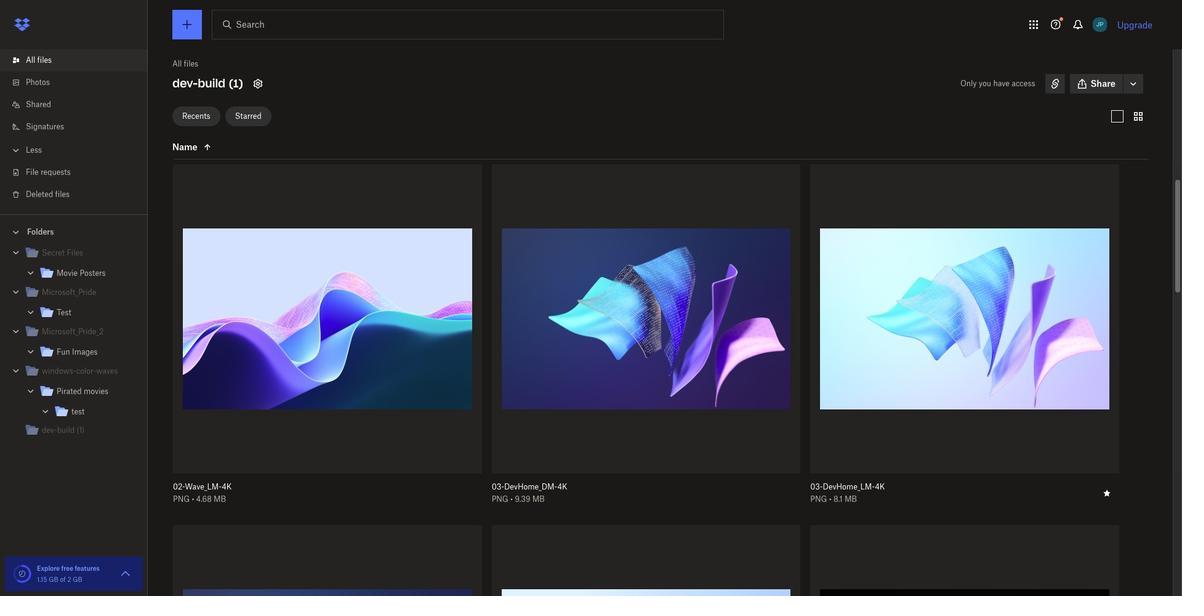 Task type: describe. For each thing, give the bounding box(es) containing it.
free
[[61, 565, 73, 572]]

4.68
[[196, 494, 212, 504]]

quota usage element
[[12, 564, 32, 584]]

test link
[[39, 305, 138, 322]]

03-devhome_dm-4k button
[[492, 482, 774, 492]]

less image
[[10, 144, 22, 156]]

photos
[[26, 78, 50, 87]]

movie posters link
[[39, 266, 138, 282]]

01-
[[173, 121, 184, 130]]

all files list item
[[0, 49, 148, 71]]

4k for devhome_lm-
[[876, 482, 885, 491]]

jp button
[[1091, 15, 1111, 34]]

jp
[[1097, 20, 1104, 28]]

4k for devhome_dm-
[[558, 482, 568, 491]]

1 horizontal spatial all files
[[172, 59, 198, 68]]

files inside list item
[[37, 55, 52, 65]]

only
[[961, 79, 977, 88]]

pirated movies
[[57, 387, 109, 396]]

• for 8.1
[[830, 494, 832, 504]]

recents button
[[172, 106, 220, 126]]

deleted files link
[[10, 184, 148, 206]]

02-wave_lm-4k button
[[173, 482, 455, 492]]

devhome_dm-
[[504, 482, 558, 491]]

1 gb from the left
[[49, 576, 58, 583]]

1 horizontal spatial all files link
[[172, 58, 198, 70]]

photos link
[[10, 71, 148, 94]]

file, 04-layers_lm-4k.png row
[[492, 526, 801, 596]]

test
[[71, 407, 85, 416]]

4k
[[222, 121, 231, 130]]

of
[[60, 576, 66, 583]]

• for 4.68
[[192, 494, 194, 504]]

Search in folder "Dropbox" text field
[[236, 18, 699, 31]]

8.1
[[834, 494, 843, 504]]

01-wave_dm-4k button
[[173, 121, 455, 131]]

folder settings image
[[251, 76, 265, 91]]

recents
[[182, 111, 210, 120]]

02-
[[173, 482, 185, 491]]

mb for png • 9.39 mb
[[533, 494, 545, 504]]

starred
[[235, 111, 262, 120]]

test link
[[54, 404, 138, 421]]

access
[[1012, 79, 1036, 88]]

• for 9.39
[[511, 494, 513, 504]]

9.39
[[515, 494, 531, 504]]

share button
[[1070, 74, 1124, 94]]

file, 02-wave_lm-4k.png row
[[168, 165, 482, 513]]

build
[[198, 76, 225, 91]]

4k for wave_lm-
[[222, 482, 232, 491]]

shared
[[26, 100, 51, 109]]

fun
[[57, 347, 70, 357]]

03-devhome_lm-4k png • 8.1 mb
[[811, 482, 885, 504]]

1 horizontal spatial all
[[172, 59, 182, 68]]

dropbox image
[[10, 12, 34, 37]]

you
[[979, 79, 992, 88]]

mb for png • 4.68 mb
[[214, 494, 226, 504]]



Task type: vqa. For each thing, say whether or not it's contained in the screenshot.
Wave_LM- 4K
yes



Task type: locate. For each thing, give the bounding box(es) containing it.
all files up 'photos'
[[26, 55, 52, 65]]

02-wave_lm-4k png • 4.68 mb
[[173, 482, 232, 504]]

deleted
[[26, 190, 53, 199]]

1.15
[[37, 576, 47, 583]]

png for devhome_dm-
[[492, 494, 509, 504]]

upgrade link
[[1118, 19, 1153, 30]]

03- for devhome_lm-
[[811, 482, 823, 491]]

group containing movie posters
[[0, 241, 148, 450]]

0 horizontal spatial files
[[37, 55, 52, 65]]

mb down 'devhome_dm-'
[[533, 494, 545, 504]]

2 horizontal spatial •
[[830, 494, 832, 504]]

wave_lm-
[[185, 482, 222, 491]]

• left 9.39
[[511, 494, 513, 504]]

0 horizontal spatial gb
[[49, 576, 58, 583]]

png for wave_lm-
[[173, 494, 190, 504]]

mb right 4.68
[[214, 494, 226, 504]]

1 • from the left
[[192, 494, 194, 504]]

signatures
[[26, 122, 64, 131]]

1 mb from the left
[[214, 494, 226, 504]]

0 horizontal spatial all files
[[26, 55, 52, 65]]

2 horizontal spatial mb
[[845, 494, 858, 504]]

all inside list item
[[26, 55, 35, 65]]

png down 02-
[[173, 494, 190, 504]]

3 • from the left
[[830, 494, 832, 504]]

gb left of
[[49, 576, 58, 583]]

1 horizontal spatial •
[[511, 494, 513, 504]]

2 horizontal spatial png
[[811, 494, 828, 504]]

file, 04-layers_dm-4k.png row
[[173, 526, 482, 596]]

wave_dm-
[[184, 121, 222, 130]]

posters
[[80, 269, 106, 278]]

movies
[[84, 387, 109, 396]]

• left 4.68
[[192, 494, 194, 504]]

2 mb from the left
[[533, 494, 545, 504]]

deleted files
[[26, 190, 70, 199]]

01-wave_dm-4k
[[173, 121, 231, 130]]

0 horizontal spatial mb
[[214, 494, 226, 504]]

3 4k from the left
[[876, 482, 885, 491]]

pirated
[[57, 387, 82, 396]]

all files inside list item
[[26, 55, 52, 65]]

starred button
[[225, 106, 272, 126]]

mb inside 03-devhome_lm-4k png • 8.1 mb
[[845, 494, 858, 504]]

1 horizontal spatial png
[[492, 494, 509, 504]]

devhome_lm-
[[823, 482, 876, 491]]

2 • from the left
[[511, 494, 513, 504]]

share
[[1091, 78, 1116, 89]]

0 horizontal spatial 4k
[[222, 482, 232, 491]]

mb
[[214, 494, 226, 504], [533, 494, 545, 504], [845, 494, 858, 504]]

03-
[[492, 482, 504, 491], [811, 482, 823, 491]]

1 03- from the left
[[492, 482, 504, 491]]

03- inside 03-devhome_lm-4k png • 8.1 mb
[[811, 482, 823, 491]]

files up 'photos'
[[37, 55, 52, 65]]

2 horizontal spatial files
[[184, 59, 198, 68]]

movie
[[57, 269, 78, 278]]

0 horizontal spatial 03-
[[492, 482, 504, 491]]

gb
[[49, 576, 58, 583], [73, 576, 82, 583]]

0 horizontal spatial png
[[173, 494, 190, 504]]

signatures link
[[10, 116, 148, 138]]

list containing all files
[[0, 42, 148, 214]]

file requests link
[[10, 161, 148, 184]]

file requests
[[26, 168, 71, 177]]

3 mb from the left
[[845, 494, 858, 504]]

2
[[67, 576, 71, 583]]

features
[[75, 565, 100, 572]]

4k
[[222, 482, 232, 491], [558, 482, 568, 491], [876, 482, 885, 491]]

files right deleted
[[55, 190, 70, 199]]

1 horizontal spatial files
[[55, 190, 70, 199]]

file, 03-devhome_lm-4k.png row
[[806, 165, 1120, 513]]

requests
[[41, 168, 71, 177]]

png inside 02-wave_lm-4k png • 4.68 mb
[[173, 494, 190, 504]]

gb right 2
[[73, 576, 82, 583]]

all files up dev-
[[172, 59, 198, 68]]

1 horizontal spatial 4k
[[558, 482, 568, 491]]

0 horizontal spatial all
[[26, 55, 35, 65]]

file, 03-devhome_dm-4k.png row
[[487, 165, 801, 513]]

images
[[72, 347, 98, 357]]

movie posters
[[57, 269, 106, 278]]

all files link up shared 'link' on the top
[[10, 49, 148, 71]]

file
[[26, 168, 39, 177]]

list
[[0, 42, 148, 214]]

fun images
[[57, 347, 98, 357]]

have
[[994, 79, 1010, 88]]

• inside the "03-devhome_dm-4k png • 9.39 mb"
[[511, 494, 513, 504]]

• inside 02-wave_lm-4k png • 4.68 mb
[[192, 494, 194, 504]]

all
[[26, 55, 35, 65], [172, 59, 182, 68]]

fun images link
[[39, 344, 138, 361]]

mb for png • 8.1 mb
[[845, 494, 858, 504]]

1 4k from the left
[[222, 482, 232, 491]]

1 horizontal spatial 03-
[[811, 482, 823, 491]]

file, 05-blue_green_dm-4k.png row
[[811, 526, 1120, 596]]

2 gb from the left
[[73, 576, 82, 583]]

•
[[192, 494, 194, 504], [511, 494, 513, 504], [830, 494, 832, 504]]

03-devhome_lm-4k button
[[811, 482, 1093, 492]]

less
[[26, 145, 42, 155]]

upgrade
[[1118, 19, 1153, 30]]

4k inside the "03-devhome_dm-4k png • 9.39 mb"
[[558, 482, 568, 491]]

03- for devhome_dm-
[[492, 482, 504, 491]]

4k inside 03-devhome_lm-4k png • 8.1 mb
[[876, 482, 885, 491]]

2 4k from the left
[[558, 482, 568, 491]]

all files
[[26, 55, 52, 65], [172, 59, 198, 68]]

all files link up dev-
[[172, 58, 198, 70]]

files
[[37, 55, 52, 65], [184, 59, 198, 68], [55, 190, 70, 199]]

only you have access
[[961, 79, 1036, 88]]

files up dev-
[[184, 59, 198, 68]]

4k inside 02-wave_lm-4k png • 4.68 mb
[[222, 482, 232, 491]]

1 horizontal spatial gb
[[73, 576, 82, 583]]

all up 'photos'
[[26, 55, 35, 65]]

(1)
[[229, 76, 243, 91]]

shared link
[[10, 94, 148, 116]]

png inside the "03-devhome_dm-4k png • 9.39 mb"
[[492, 494, 509, 504]]

0 horizontal spatial •
[[192, 494, 194, 504]]

png
[[173, 494, 190, 504], [492, 494, 509, 504], [811, 494, 828, 504]]

03-devhome_dm-4k png • 9.39 mb
[[492, 482, 568, 504]]

mb inside 02-wave_lm-4k png • 4.68 mb
[[214, 494, 226, 504]]

png inside 03-devhome_lm-4k png • 8.1 mb
[[811, 494, 828, 504]]

explore
[[37, 565, 60, 572]]

group
[[0, 241, 148, 450]]

name button
[[172, 140, 276, 154]]

explore free features 1.15 gb of 2 gb
[[37, 565, 100, 583]]

png for devhome_lm-
[[811, 494, 828, 504]]

mb inside the "03-devhome_dm-4k png • 9.39 mb"
[[533, 494, 545, 504]]

all up dev-
[[172, 59, 182, 68]]

• inside 03-devhome_lm-4k png • 8.1 mb
[[830, 494, 832, 504]]

2 horizontal spatial 4k
[[876, 482, 885, 491]]

dev-
[[172, 76, 198, 91]]

• left the "8.1"
[[830, 494, 832, 504]]

2 03- from the left
[[811, 482, 823, 491]]

all files link
[[10, 49, 148, 71], [172, 58, 198, 70]]

pirated movies link
[[39, 384, 138, 400]]

03- inside the "03-devhome_dm-4k png • 9.39 mb"
[[492, 482, 504, 491]]

name
[[172, 141, 198, 152]]

3 png from the left
[[811, 494, 828, 504]]

png left the "8.1"
[[811, 494, 828, 504]]

1 horizontal spatial mb
[[533, 494, 545, 504]]

png left 9.39
[[492, 494, 509, 504]]

folders button
[[0, 222, 148, 241]]

2 png from the left
[[492, 494, 509, 504]]

0 horizontal spatial all files link
[[10, 49, 148, 71]]

1 png from the left
[[173, 494, 190, 504]]

mb down the devhome_lm- at the bottom
[[845, 494, 858, 504]]

folders
[[27, 227, 54, 237]]

test
[[57, 308, 71, 317]]

dev-build (1)
[[172, 76, 243, 91]]



